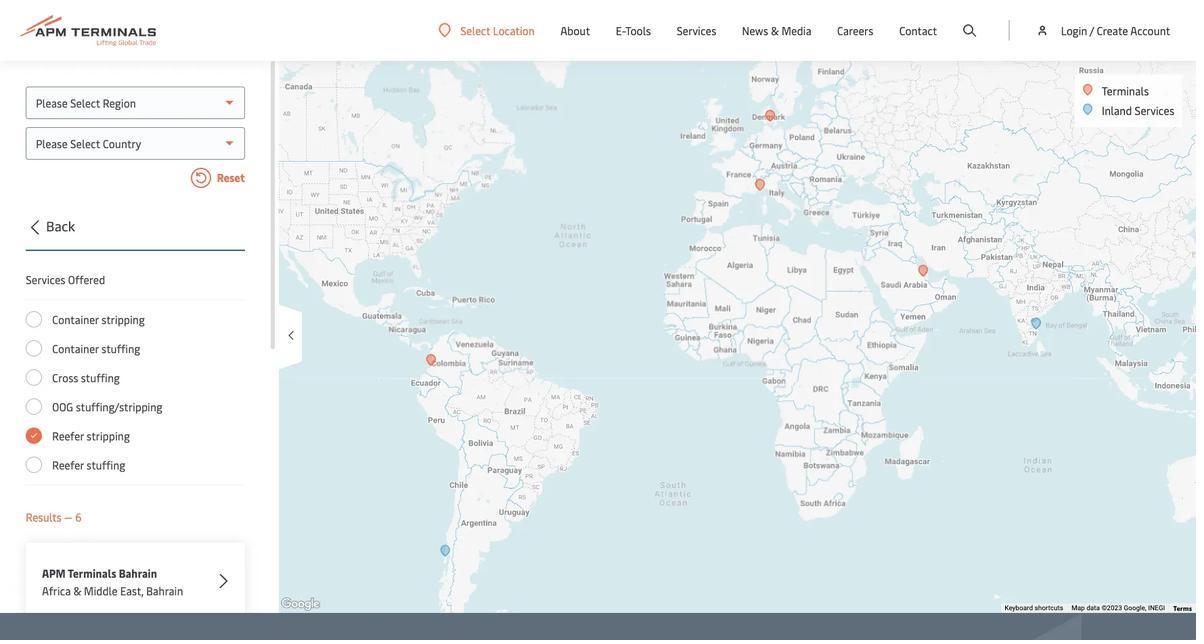Task type: describe. For each thing, give the bounding box(es) containing it.
e-tools
[[616, 23, 651, 38]]

apm
[[42, 566, 66, 581]]

e-tools button
[[616, 0, 651, 61]]

cross stuffing
[[52, 370, 120, 385]]

results — 6
[[26, 510, 82, 525]]

services for services offered
[[26, 272, 65, 287]]

Container stuffing radio
[[26, 341, 42, 357]]

results
[[26, 510, 62, 525]]

reefer stuffing
[[52, 458, 125, 473]]

container stripping
[[52, 312, 145, 327]]

e-
[[616, 23, 626, 38]]

stuffing for reefer stuffing
[[87, 458, 125, 473]]

OOG stuffing/stripping radio
[[26, 399, 42, 415]]

inegi
[[1149, 605, 1166, 612]]

©2023
[[1102, 605, 1123, 612]]

create
[[1097, 23, 1129, 38]]

map
[[1072, 605, 1085, 612]]

oog
[[52, 400, 73, 414]]

about button
[[561, 0, 590, 61]]

& inside the apm terminals bahrain africa & middle east, bahrain
[[73, 584, 81, 599]]

keyboard shortcuts
[[1005, 605, 1064, 612]]

keyboard shortcuts button
[[1005, 604, 1064, 614]]

africa
[[42, 584, 71, 599]]

contact button
[[900, 0, 938, 61]]

google image
[[278, 596, 323, 614]]

reefer for reefer stuffing
[[52, 458, 84, 473]]

services for services
[[677, 23, 717, 38]]

1 horizontal spatial terminals
[[1102, 83, 1149, 98]]

1 vertical spatial services
[[1135, 103, 1175, 118]]

select location button
[[439, 23, 535, 38]]

contact
[[900, 23, 938, 38]]

container for container stuffing
[[52, 341, 99, 356]]

Container stripping radio
[[26, 312, 42, 328]]

Reefer stripping radio
[[26, 428, 42, 444]]

1 vertical spatial bahrain
[[146, 584, 183, 599]]

services offered
[[26, 272, 105, 287]]

data
[[1087, 605, 1100, 612]]

login
[[1061, 23, 1088, 38]]

cross
[[52, 370, 78, 385]]

reefer for reefer stripping
[[52, 429, 84, 444]]

tools
[[626, 23, 651, 38]]

news
[[742, 23, 769, 38]]

middle
[[84, 584, 118, 599]]

back button
[[22, 216, 245, 251]]

stripping for reefer stripping
[[87, 429, 130, 444]]

Reefer stuffing radio
[[26, 457, 42, 473]]

terminals inside the apm terminals bahrain africa & middle east, bahrain
[[68, 566, 116, 581]]

& inside 'popup button'
[[771, 23, 779, 38]]

map region
[[210, 32, 1197, 641]]

stuffing/stripping
[[76, 400, 163, 414]]

map data ©2023 google, inegi
[[1072, 605, 1166, 612]]



Task type: vqa. For each thing, say whether or not it's contained in the screenshot.
a at the top of the page
no



Task type: locate. For each thing, give the bounding box(es) containing it.
login / create account link
[[1036, 0, 1171, 61]]

keyboard
[[1005, 605, 1033, 612]]

careers
[[838, 23, 874, 38]]

stuffing down container stripping
[[101, 341, 140, 356]]

google,
[[1124, 605, 1147, 612]]

0 vertical spatial container
[[52, 312, 99, 327]]

/
[[1090, 23, 1095, 38]]

1 vertical spatial stripping
[[87, 429, 130, 444]]

reefer stripping
[[52, 429, 130, 444]]

reefer
[[52, 429, 84, 444], [52, 458, 84, 473]]

services
[[677, 23, 717, 38], [1135, 103, 1175, 118], [26, 272, 65, 287]]

stripping
[[101, 312, 145, 327], [87, 429, 130, 444]]

container up container stuffing
[[52, 312, 99, 327]]

0 horizontal spatial &
[[73, 584, 81, 599]]

services button
[[677, 0, 717, 61]]

apm terminals bahrain africa & middle east, bahrain
[[42, 566, 183, 599]]

east,
[[120, 584, 144, 599]]

1 container from the top
[[52, 312, 99, 327]]

services right tools
[[677, 23, 717, 38]]

& right the news at top right
[[771, 23, 779, 38]]

reefer right reefer stuffing option
[[52, 458, 84, 473]]

bahrain up east,
[[119, 566, 157, 581]]

container for container stripping
[[52, 312, 99, 327]]

select
[[461, 23, 491, 38]]

inland
[[1102, 103, 1133, 118]]

services right "inland"
[[1135, 103, 1175, 118]]

1 reefer from the top
[[52, 429, 84, 444]]

about
[[561, 23, 590, 38]]

inland services
[[1102, 103, 1175, 118]]

0 vertical spatial terminals
[[1102, 83, 1149, 98]]

0 vertical spatial stuffing
[[101, 341, 140, 356]]

1 horizontal spatial services
[[677, 23, 717, 38]]

0 vertical spatial reefer
[[52, 429, 84, 444]]

terms link
[[1174, 604, 1193, 614]]

oog stuffing/stripping
[[52, 400, 163, 414]]

1 vertical spatial stuffing
[[81, 370, 120, 385]]

0 vertical spatial stripping
[[101, 312, 145, 327]]

terminals up middle
[[68, 566, 116, 581]]

stripping for container stripping
[[101, 312, 145, 327]]

1 vertical spatial reefer
[[52, 458, 84, 473]]

stuffing down container stuffing
[[81, 370, 120, 385]]

0 vertical spatial services
[[677, 23, 717, 38]]

—
[[64, 510, 73, 525]]

1 vertical spatial &
[[73, 584, 81, 599]]

stuffing for cross stuffing
[[81, 370, 120, 385]]

&
[[771, 23, 779, 38], [73, 584, 81, 599]]

bahrain
[[119, 566, 157, 581], [146, 584, 183, 599]]

login / create account
[[1061, 23, 1171, 38]]

1 vertical spatial container
[[52, 341, 99, 356]]

0 horizontal spatial services
[[26, 272, 65, 287]]

media
[[782, 23, 812, 38]]

terminals
[[1102, 83, 1149, 98], [68, 566, 116, 581]]

6
[[75, 510, 82, 525]]

reefer down oog at the left bottom of page
[[52, 429, 84, 444]]

& right africa at the bottom of page
[[73, 584, 81, 599]]

news & media button
[[742, 0, 812, 61]]

container
[[52, 312, 99, 327], [52, 341, 99, 356]]

select location
[[461, 23, 535, 38]]

stripping up container stuffing
[[101, 312, 145, 327]]

2 vertical spatial stuffing
[[87, 458, 125, 473]]

2 vertical spatial services
[[26, 272, 65, 287]]

2 reefer from the top
[[52, 458, 84, 473]]

account
[[1131, 23, 1171, 38]]

terms
[[1174, 604, 1193, 614]]

2 container from the top
[[52, 341, 99, 356]]

stuffing
[[101, 341, 140, 356], [81, 370, 120, 385], [87, 458, 125, 473]]

1 horizontal spatial &
[[771, 23, 779, 38]]

bahrain right east,
[[146, 584, 183, 599]]

back
[[46, 217, 75, 235]]

shortcuts
[[1035, 605, 1064, 612]]

container up the cross
[[52, 341, 99, 356]]

2 horizontal spatial services
[[1135, 103, 1175, 118]]

news & media
[[742, 23, 812, 38]]

stripping down "oog stuffing/stripping"
[[87, 429, 130, 444]]

0 horizontal spatial terminals
[[68, 566, 116, 581]]

stuffing for container stuffing
[[101, 341, 140, 356]]

1 vertical spatial terminals
[[68, 566, 116, 581]]

0 vertical spatial bahrain
[[119, 566, 157, 581]]

stuffing down reefer stripping
[[87, 458, 125, 473]]

location
[[493, 23, 535, 38]]

terminals up "inland"
[[1102, 83, 1149, 98]]

reset button
[[26, 168, 245, 191]]

careers button
[[838, 0, 874, 61]]

container stuffing
[[52, 341, 140, 356]]

services left offered
[[26, 272, 65, 287]]

reset
[[215, 170, 245, 185]]

0 vertical spatial &
[[771, 23, 779, 38]]

Cross stuffing radio
[[26, 370, 42, 386]]

offered
[[68, 272, 105, 287]]



